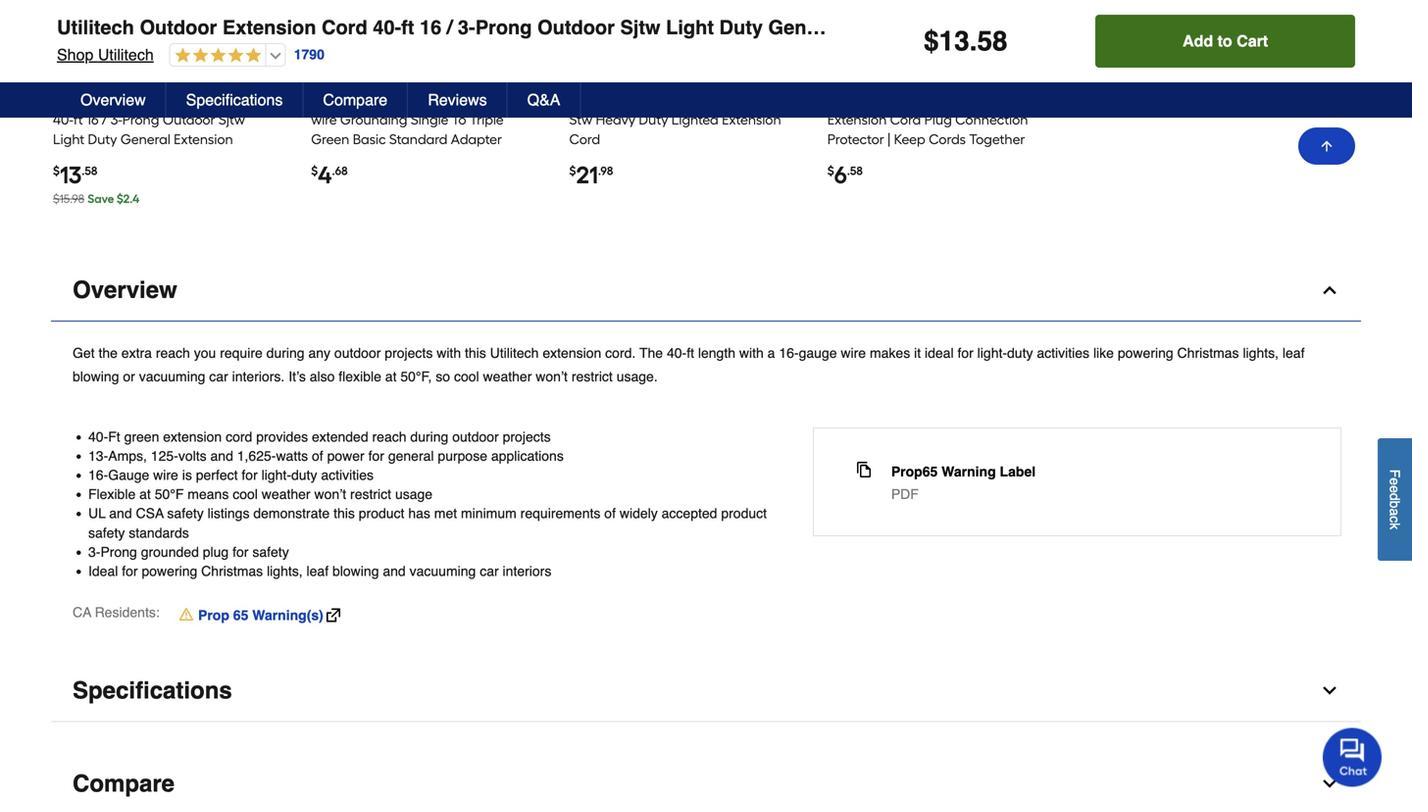 Task type: describe. For each thing, give the bounding box(es) containing it.
$ 21 .98
[[570, 161, 614, 189]]

chat invite button image
[[1324, 728, 1383, 787]]

utilitech inside 13 list item
[[53, 92, 104, 108]]

add to cart button
[[1096, 15, 1356, 68]]

pdf
[[892, 486, 919, 502]]

sjtw inside outdoor extension cord 40-ft 16 / 3-prong outdoor sjtw light duty general extension cord
[[219, 111, 245, 128]]

40- inside 40-ft green extension cord provides extended reach during outdoor projects 13-amps, 125-volts and 1,625-watts of power for general purpose applications 16-gauge wire is perfect for light-duty activities flexible at 50°f means cool weather won't restrict usage ul and csa safety listings demonstrate this product has met minimum requirements of widely accepted product safety standards 3-prong grounded plug for safety ideal for powering christmas lights, leaf blowing and vacuuming car interiors
[[88, 429, 108, 445]]

protector
[[828, 131, 885, 147]]

1 product from the left
[[359, 506, 405, 522]]

16- inside 40-ft green extension cord provides extended reach during outdoor projects 13-amps, 125-volts and 1,625-watts of power for general purpose applications 16-gauge wire is perfect for light-duty activities flexible at 50°f means cool weather won't restrict usage ul and csa safety listings demonstrate this product has met minimum requirements of widely accepted product safety standards 3-prong grounded plug for safety ideal for powering christmas lights, leaf blowing and vacuuming car interiors
[[88, 468, 108, 483]]

58
[[978, 26, 1008, 57]]

at inside 40-ft green extension cord provides extended reach during outdoor projects 13-amps, 125-volts and 1,625-watts of power for general purpose applications 16-gauge wire is perfect for light-duty activities flexible at 50°f means cool weather won't restrict usage ul and csa safety listings demonstrate this product has met minimum requirements of widely accepted product safety standards 3-prong grounded plug for safety ideal for powering christmas lights, leaf blowing and vacuuming car interiors
[[139, 487, 151, 502]]

any
[[309, 345, 331, 361]]

plug
[[925, 111, 953, 128]]

$ for $ 4 .68
[[311, 164, 318, 178]]

65
[[233, 608, 249, 624]]

13 list item
[[53, 0, 265, 217]]

moisture
[[856, 150, 910, 167]]

basic
[[353, 131, 386, 147]]

1 vertical spatial overview
[[73, 276, 177, 303]]

heavy
[[596, 111, 636, 128]]

.58 for 6
[[847, 164, 863, 178]]

13 for .58
[[60, 161, 82, 189]]

prop
[[198, 608, 229, 624]]

1 horizontal spatial general
[[769, 16, 842, 39]]

4 list item
[[311, 0, 524, 217]]

it
[[915, 345, 921, 361]]

.68
[[332, 164, 348, 178]]

widely
[[620, 506, 658, 522]]

car inside 40-ft green extension cord provides extended reach during outdoor projects 13-amps, 125-volts and 1,625-watts of power for general purpose applications 16-gauge wire is perfect for light-duty activities flexible at 50°f means cool weather won't restrict usage ul and csa safety listings demonstrate this product has met minimum requirements of widely accepted product safety standards 3-prong grounded plug for safety ideal for powering christmas lights, leaf blowing and vacuuming car interiors
[[480, 564, 499, 579]]

grounding
[[340, 111, 408, 128]]

f e e d b a c k button
[[1379, 438, 1413, 561]]

1 horizontal spatial safety
[[167, 506, 204, 522]]

1 vertical spatial specifications button
[[51, 661, 1362, 723]]

for inside get the extra reach you require during any outdoor projects with this utilitech extension cord. the 40-ft length with a 16-gauge wire makes it ideal for light-duty activities like powering christmas lights, leaf blowing or vacuuming car interiors. it's also flexible at 50°f, so cool weather won't restrict usage.
[[958, 345, 974, 361]]

demonstrate
[[253, 506, 330, 522]]

cord up protect
[[947, 16, 992, 39]]

for down 1,625-
[[242, 468, 258, 483]]

16- inside get the extra reach you require during any outdoor projects with this utilitech extension cord. the 40-ft length with a 16-gauge wire makes it ideal for light-duty activities like powering christmas lights, leaf blowing or vacuuming car interiors. it's also flexible at 50°f, so cool weather won't restrict usage.
[[779, 345, 799, 361]]

d
[[1388, 493, 1404, 501]]

0 vertical spatial sjtw
[[621, 16, 661, 39]]

0 vertical spatial compare button
[[304, 82, 408, 118]]

duty inside get the extra reach you require during any outdoor projects with this utilitech extension cord. the 40-ft length with a 16-gauge wire makes it ideal for light-duty activities like powering christmas lights, leaf blowing or vacuuming car interiors. it's also flexible at 50°f, so cool weather won't restrict usage.
[[1008, 345, 1034, 361]]

makes
[[870, 345, 911, 361]]

chevron down image for specifications
[[1321, 681, 1340, 701]]

this inside get the extra reach you require during any outdoor projects with this utilitech extension cord. the 40-ft length with a 16-gauge wire makes it ideal for light-duty activities like powering christmas lights, leaf blowing or vacuuming car interiors. it's also flexible at 50°f, so cool weather won't restrict usage.
[[465, 345, 486, 361]]

$15.98 save $ 2.4
[[53, 192, 140, 206]]

duty inside 40-ft green extension cord provides extended reach during outdoor projects 13-amps, 125-volts and 1,625-watts of power for general purpose applications 16-gauge wire is perfect for light-duty activities flexible at 50°f means cool weather won't restrict usage ul and csa safety listings demonstrate this product has met minimum requirements of widely accepted product safety standards 3-prong grounded plug for safety ideal for powering christmas lights, leaf blowing and vacuuming car interiors
[[291, 468, 317, 483]]

requirements
[[521, 506, 601, 522]]

2.4
[[123, 192, 140, 206]]

accepted
[[662, 506, 718, 522]]

3- inside 2-ft 12 / 3-prong outdoor stw heavy duty lighted extension cord
[[673, 92, 685, 108]]

3- inside outdoor extension cord 40-ft 16 / 3-prong outdoor sjtw light duty general extension cord
[[111, 111, 122, 128]]

0 vertical spatial overview button
[[61, 82, 166, 118]]

.
[[970, 26, 978, 57]]

perfect
[[196, 468, 238, 483]]

cord inside 2-ft 12 / 3-prong outdoor stw heavy duty lighted extension cord
[[570, 131, 601, 147]]

125-
[[151, 448, 178, 464]]

and down usage
[[383, 564, 406, 579]]

source
[[358, 92, 401, 108]]

0 vertical spatial specifications button
[[166, 82, 304, 118]]

1 vertical spatial specifications
[[73, 678, 232, 705]]

cord protect - extension cord plug connection protector | keep cords together and moisture out | durable plastic material | easy to use and weatherproof link
[[828, 92, 1040, 206]]

ul
[[88, 506, 106, 522]]

outdoor inside 40-ft green extension cord provides extended reach during outdoor projects 13-amps, 125-volts and 1,625-watts of power for general purpose applications 16-gauge wire is perfect for light-duty activities flexible at 50°f means cool weather won't restrict usage ul and csa safety listings demonstrate this product has met minimum requirements of widely accepted product safety standards 3-prong grounded plug for safety ideal for powering christmas lights, leaf blowing and vacuuming car interiors
[[453, 429, 499, 445]]

add for add to cart
[[1183, 32, 1214, 50]]

reach inside get the extra reach you require during any outdoor projects with this utilitech extension cord. the 40-ft length with a 16-gauge wire makes it ideal for light-duty activities like powering christmas lights, leaf blowing or vacuuming car interiors. it's also flexible at 50°f, so cool weather won't restrict usage.
[[156, 345, 190, 361]]

2-
[[624, 92, 636, 108]]

label
[[1000, 464, 1036, 480]]

means
[[188, 487, 229, 502]]

shop
[[57, 46, 94, 64]]

cord up keep
[[891, 111, 922, 128]]

restrict inside get the extra reach you require during any outdoor projects with this utilitech extension cord. the 40-ft length with a 16-gauge wire makes it ideal for light-duty activities like powering christmas lights, leaf blowing or vacuuming car interiors. it's also flexible at 50°f, so cool weather won't restrict usage.
[[572, 369, 613, 384]]

1790
[[294, 47, 325, 62]]

extension inside 40-ft green extension cord provides extended reach during outdoor projects 13-amps, 125-volts and 1,625-watts of power for general purpose applications 16-gauge wire is perfect for light-duty activities flexible at 50°f means cool weather won't restrict usage ul and csa safety listings demonstrate this product has met minimum requirements of widely accepted product safety standards 3-prong grounded plug for safety ideal for powering christmas lights, leaf blowing and vacuuming car interiors
[[163, 429, 222, 445]]

add for add to cart 4 items
[[1126, 42, 1152, 59]]

applications
[[491, 448, 564, 464]]

0 vertical spatial overview
[[80, 91, 146, 109]]

/ inside 2-ft 12 / 3-prong outdoor stw heavy duty lighted extension cord
[[665, 92, 670, 108]]

projects inside get the extra reach you require during any outdoor projects with this utilitech extension cord. the 40-ft length with a 16-gauge wire makes it ideal for light-duty activities like powering christmas lights, leaf blowing or vacuuming car interiors. it's also flexible at 50°f, so cool weather won't restrict usage.
[[385, 345, 433, 361]]

2-ft 12 / 3-prong outdoor stw heavy duty lighted extension cord
[[570, 92, 782, 147]]

use
[[937, 170, 960, 187]]

the
[[640, 345, 663, 361]]

f e e d b a c k
[[1388, 470, 1404, 530]]

f
[[1388, 470, 1404, 478]]

cord up plug
[[921, 92, 952, 108]]

40-ft green extension cord provides extended reach during outdoor projects 13-amps, 125-volts and 1,625-watts of power for general purpose applications 16-gauge wire is perfect for light-duty activities flexible at 50°f means cool weather won't restrict usage ul and csa safety listings demonstrate this product has met minimum requirements of widely accepted product safety standards 3-prong grounded plug for safety ideal for powering christmas lights, leaf blowing and vacuuming car interiors
[[88, 429, 767, 579]]

3- inside adapter 15-amp 3- wire grounding single to triple green basic standard adapter
[[508, 92, 520, 108]]

cord up '1790'
[[322, 16, 368, 39]]

project source
[[311, 92, 401, 108]]

/ inside outdoor extension cord 40-ft 16 / 3-prong outdoor sjtw light duty general extension cord
[[102, 111, 107, 128]]

6
[[835, 161, 847, 189]]

document image
[[856, 462, 872, 478]]

chevron down image for compare
[[1321, 775, 1340, 794]]

0 vertical spatial adapter
[[404, 92, 456, 108]]

for right power
[[369, 448, 385, 464]]

wire inside 40-ft green extension cord provides extended reach during outdoor projects 13-amps, 125-volts and 1,625-watts of power for general purpose applications 16-gauge wire is perfect for light-duty activities flexible at 50°f means cool weather won't restrict usage ul and csa safety listings demonstrate this product has met minimum requirements of widely accepted product safety standards 3-prong grounded plug for safety ideal for powering christmas lights, leaf blowing and vacuuming car interiors
[[153, 468, 178, 483]]

project
[[311, 92, 355, 108]]

2 horizontal spatial duty
[[720, 16, 763, 39]]

and down flexible
[[109, 506, 132, 522]]

and up perfect
[[210, 448, 233, 464]]

2 vertical spatial safety
[[252, 544, 289, 560]]

prong inside outdoor extension cord 40-ft 16 / 3-prong outdoor sjtw light duty general extension cord
[[122, 111, 159, 128]]

to for cart
[[1155, 42, 1168, 59]]

residents:
[[95, 605, 160, 621]]

cord down the 4.8 stars image
[[226, 92, 257, 108]]

provides
[[256, 429, 308, 445]]

1 vertical spatial of
[[605, 506, 616, 522]]

the
[[99, 345, 118, 361]]

easy
[[889, 170, 918, 187]]

16 inside outdoor extension cord 40-ft 16 / 3-prong outdoor sjtw light duty general extension cord
[[86, 111, 99, 128]]

blowing inside 40-ft green extension cord provides extended reach during outdoor projects 13-amps, 125-volts and 1,625-watts of power for general purpose applications 16-gauge wire is perfect for light-duty activities flexible at 50°f means cool weather won't restrict usage ul and csa safety listings demonstrate this product has met minimum requirements of widely accepted product safety standards 3-prong grounded plug for safety ideal for powering christmas lights, leaf blowing and vacuuming car interiors
[[333, 564, 379, 579]]

interiors.
[[232, 369, 285, 384]]

and up the material
[[828, 150, 853, 167]]

13 for .
[[940, 26, 970, 57]]

2 product from the left
[[722, 506, 767, 522]]

won't inside 40-ft green extension cord provides extended reach during outdoor projects 13-amps, 125-volts and 1,625-watts of power for general purpose applications 16-gauge wire is perfect for light-duty activities flexible at 50°f means cool weather won't restrict usage ul and csa safety listings demonstrate this product has met minimum requirements of widely accepted product safety standards 3-prong grounded plug for safety ideal for powering christmas lights, leaf blowing and vacuuming car interiors
[[314, 487, 347, 502]]

weather inside 40-ft green extension cord provides extended reach during outdoor projects 13-amps, 125-volts and 1,625-watts of power for general purpose applications 16-gauge wire is perfect for light-duty activities flexible at 50°f means cool weather won't restrict usage ul and csa safety listings demonstrate this product has met minimum requirements of widely accepted product safety standards 3-prong grounded plug for safety ideal for powering christmas lights, leaf blowing and vacuuming car interiors
[[262, 487, 311, 502]]

outdoor extension cord 40-ft 16 / 3-prong outdoor sjtw light duty general extension cord
[[53, 92, 257, 167]]

won't inside get the extra reach you require during any outdoor projects with this utilitech extension cord. the 40-ft length with a 16-gauge wire makes it ideal for light-duty activities like powering christmas lights, leaf blowing or vacuuming car interiors. it's also flexible at 50°f, so cool weather won't restrict usage.
[[536, 369, 568, 384]]

stw
[[570, 111, 593, 128]]

cart
[[1237, 32, 1269, 50]]

1 vertical spatial |
[[941, 150, 944, 167]]

activities inside 40-ft green extension cord provides extended reach during outdoor projects 13-amps, 125-volts and 1,625-watts of power for general purpose applications 16-gauge wire is perfect for light-duty activities flexible at 50°f means cool weather won't restrict usage ul and csa safety listings demonstrate this product has met minimum requirements of widely accepted product safety standards 3-prong grounded plug for safety ideal for powering christmas lights, leaf blowing and vacuuming car interiors
[[321, 468, 374, 483]]

items
[[1211, 42, 1245, 59]]

restrict inside 40-ft green extension cord provides extended reach during outdoor projects 13-amps, 125-volts and 1,625-watts of power for general purpose applications 16-gauge wire is perfect for light-duty activities flexible at 50°f means cool weather won't restrict usage ul and csa safety listings demonstrate this product has met minimum requirements of widely accepted product safety standards 3-prong grounded plug for safety ideal for powering christmas lights, leaf blowing and vacuuming car interiors
[[350, 487, 392, 502]]

weatherproof
[[828, 190, 916, 206]]

wire inside adapter 15-amp 3- wire grounding single to triple green basic standard adapter
[[311, 111, 337, 128]]

.98
[[598, 164, 614, 178]]

50°f
[[155, 487, 184, 502]]

compare for bottom compare button
[[73, 771, 175, 798]]

1 horizontal spatial light
[[666, 16, 714, 39]]

outdoor inside 2-ft 12 / 3-prong outdoor stw heavy duty lighted extension cord
[[725, 92, 778, 108]]

$ 6 .58
[[828, 161, 863, 189]]

0 vertical spatial /
[[447, 16, 453, 39]]

1 vertical spatial overview button
[[51, 260, 1362, 322]]

50°f,
[[401, 369, 432, 384]]

for right the plug
[[233, 544, 249, 560]]

15-
[[459, 92, 475, 108]]

met
[[434, 506, 457, 522]]

it's
[[289, 369, 306, 384]]

ft inside outdoor extension cord 40-ft 16 / 3-prong outdoor sjtw light duty general extension cord
[[73, 111, 83, 128]]

arrow up image
[[1320, 138, 1335, 154]]

purpose
[[438, 448, 488, 464]]

reviews button
[[408, 82, 508, 118]]

b
[[1388, 501, 1404, 508]]

together
[[970, 131, 1026, 147]]

outdoor up the 4.8 stars image
[[140, 16, 217, 39]]

add to cart 4 items
[[1126, 42, 1245, 59]]

warning
[[942, 464, 997, 480]]

wire inside get the extra reach you require during any outdoor projects with this utilitech extension cord. the 40-ft length with a 16-gauge wire makes it ideal for light-duty activities like powering christmas lights, leaf blowing or vacuuming car interiors. it's also flexible at 50°f, so cool weather won't restrict usage.
[[841, 345, 866, 361]]

link icon image
[[327, 609, 340, 623]]

usage
[[395, 487, 433, 502]]

ft up reviews button
[[401, 16, 415, 39]]

3- up 15-
[[458, 16, 476, 39]]

1 vertical spatial adapter
[[451, 131, 502, 147]]

0 horizontal spatial of
[[312, 448, 323, 464]]

extra
[[121, 345, 152, 361]]

add to cart 4 items link
[[1088, 27, 1283, 74]]

ft inside 2-ft 12 / 3-prong outdoor stw heavy duty lighted extension cord
[[636, 92, 645, 108]]

keep
[[894, 131, 926, 147]]

$ for $ 21 .98
[[570, 164, 576, 178]]

prong inside 2-ft 12 / 3-prong outdoor stw heavy duty lighted extension cord
[[685, 92, 722, 108]]

1 e from the top
[[1388, 478, 1404, 486]]

0 horizontal spatial safety
[[88, 525, 125, 541]]

$ for $ 13 . 58
[[924, 26, 940, 57]]

this inside 40-ft green extension cord provides extended reach during outdoor projects 13-amps, 125-volts and 1,625-watts of power for general purpose applications 16-gauge wire is perfect for light-duty activities flexible at 50°f means cool weather won't restrict usage ul and csa safety listings demonstrate this product has met minimum requirements of widely accepted product safety standards 3-prong grounded plug for safety ideal for powering christmas lights, leaf blowing and vacuuming car interiors
[[334, 506, 355, 522]]

prop 65 warning(s) link
[[180, 606, 340, 626]]

cool inside get the extra reach you require during any outdoor projects with this utilitech extension cord. the 40-ft length with a 16-gauge wire makes it ideal for light-duty activities like powering christmas lights, leaf blowing or vacuuming car interiors. it's also flexible at 50°f, so cool weather won't restrict usage.
[[454, 369, 479, 384]]

prop65 warning label link
[[892, 462, 1036, 482]]

duty inside outdoor extension cord 40-ft 16 / 3-prong outdoor sjtw light duty general extension cord
[[88, 131, 117, 147]]



Task type: vqa. For each thing, say whether or not it's contained in the screenshot.
gallon in the Container Size: 1-gallon
no



Task type: locate. For each thing, give the bounding box(es) containing it.
cords
[[929, 131, 966, 147]]

cool inside 40-ft green extension cord provides extended reach during outdoor projects 13-amps, 125-volts and 1,625-watts of power for general purpose applications 16-gauge wire is perfect for light-duty activities flexible at 50°f means cool weather won't restrict usage ul and csa safety listings demonstrate this product has met minimum requirements of widely accepted product safety standards 3-prong grounded plug for safety ideal for powering christmas lights, leaf blowing and vacuuming car interiors
[[233, 487, 258, 502]]

outdoor right 12
[[725, 92, 778, 108]]

$ left .68
[[311, 164, 318, 178]]

1 vertical spatial this
[[334, 506, 355, 522]]

projects
[[385, 345, 433, 361], [503, 429, 551, 445]]

0 horizontal spatial this
[[334, 506, 355, 522]]

utilitech inside get the extra reach you require during any outdoor projects with this utilitech extension cord. the 40-ft length with a 16-gauge wire makes it ideal for light-duty activities like powering christmas lights, leaf blowing or vacuuming car interiors. it's also flexible at 50°f, so cool weather won't restrict usage.
[[490, 345, 539, 361]]

2 vertical spatial /
[[102, 111, 107, 128]]

3- inside 40-ft green extension cord provides extended reach during outdoor projects 13-amps, 125-volts and 1,625-watts of power for general purpose applications 16-gauge wire is perfect for light-duty activities flexible at 50°f means cool weather won't restrict usage ul and csa safety listings demonstrate this product has met minimum requirements of widely accepted product safety standards 3-prong grounded plug for safety ideal for powering christmas lights, leaf blowing and vacuuming car interiors
[[88, 544, 101, 560]]

$
[[924, 26, 940, 57], [53, 164, 60, 178], [311, 164, 318, 178], [570, 164, 576, 178], [828, 164, 835, 178], [117, 192, 123, 206]]

c
[[1388, 516, 1404, 523]]

extension inside get the extra reach you require during any outdoor projects with this utilitech extension cord. the 40-ft length with a 16-gauge wire makes it ideal for light-duty activities like powering christmas lights, leaf blowing or vacuuming car interiors. it's also flexible at 50°f, so cool weather won't restrict usage.
[[543, 345, 602, 361]]

1 vertical spatial lights,
[[267, 564, 303, 579]]

.58 up the $15.98 save $ 2.4
[[82, 164, 97, 178]]

christmas inside get the extra reach you require during any outdoor projects with this utilitech extension cord. the 40-ft length with a 16-gauge wire makes it ideal for light-duty activities like powering christmas lights, leaf blowing or vacuuming car interiors. it's also flexible at 50°f, so cool weather won't restrict usage.
[[1178, 345, 1240, 361]]

.58 inside $ 6 .58
[[847, 164, 863, 178]]

product down usage
[[359, 506, 405, 522]]

.58 for 13
[[82, 164, 97, 178]]

1 horizontal spatial this
[[465, 345, 486, 361]]

specifications down the 4.8 stars image
[[186, 91, 283, 109]]

0 horizontal spatial projects
[[385, 345, 433, 361]]

1 horizontal spatial during
[[411, 429, 449, 445]]

leaf inside get the extra reach you require during any outdoor projects with this utilitech extension cord. the 40-ft length with a 16-gauge wire makes it ideal for light-duty activities like powering christmas lights, leaf blowing or vacuuming car interiors. it's also flexible at 50°f, so cool weather won't restrict usage.
[[1283, 345, 1305, 361]]

powering inside get the extra reach you require during any outdoor projects with this utilitech extension cord. the 40-ft length with a 16-gauge wire makes it ideal for light-duty activities like powering christmas lights, leaf blowing or vacuuming car interiors. it's also flexible at 50°f, so cool weather won't restrict usage.
[[1118, 345, 1174, 361]]

1 vertical spatial a
[[1388, 508, 1404, 516]]

outdoor down the 4.8 stars image
[[163, 111, 215, 128]]

ft left 12
[[636, 92, 645, 108]]

utilitech inside 21 list item
[[570, 92, 621, 108]]

1 vertical spatial sjtw
[[219, 111, 245, 128]]

$ up $15.98
[[53, 164, 60, 178]]

won't down power
[[314, 487, 347, 502]]

1 .58 from the left
[[82, 164, 97, 178]]

vacuuming down 'met'
[[410, 564, 476, 579]]

to left cart at the right
[[1218, 32, 1233, 50]]

1 vertical spatial 16-
[[88, 468, 108, 483]]

1 horizontal spatial leaf
[[1283, 345, 1305, 361]]

0 horizontal spatial 16-
[[88, 468, 108, 483]]

blowing up link icon on the left bottom of the page
[[333, 564, 379, 579]]

$ 13 . 58
[[924, 26, 1008, 57]]

with up the so
[[437, 345, 461, 361]]

wire up the green
[[311, 111, 337, 128]]

3- up the "ideal"
[[88, 544, 101, 560]]

1 vertical spatial 16
[[86, 111, 99, 128]]

outdoor up purpose
[[453, 429, 499, 445]]

to
[[452, 111, 467, 128]]

1,625-
[[237, 448, 276, 464]]

power
[[327, 448, 365, 464]]

1 horizontal spatial .58
[[847, 164, 863, 178]]

0 vertical spatial 16
[[420, 16, 442, 39]]

prong inside 40-ft green extension cord provides extended reach during outdoor projects 13-amps, 125-volts and 1,625-watts of power for general purpose applications 16-gauge wire is perfect for light-duty activities flexible at 50°f means cool weather won't restrict usage ul and csa safety listings demonstrate this product has met minimum requirements of widely accepted product safety standards 3-prong grounded plug for safety ideal for powering christmas lights, leaf blowing and vacuuming car interiors
[[101, 544, 137, 560]]

compare for the top compare button
[[323, 91, 388, 109]]

1 horizontal spatial to
[[1155, 42, 1168, 59]]

cool up listings
[[233, 487, 258, 502]]

ideal
[[925, 345, 954, 361]]

$ for $ 6 .58
[[828, 164, 835, 178]]

general inside outdoor extension cord 40-ft 16 / 3-prong outdoor sjtw light duty general extension cord
[[121, 131, 171, 147]]

0 vertical spatial duty
[[1008, 345, 1034, 361]]

car inside get the extra reach you require during any outdoor projects with this utilitech extension cord. the 40-ft length with a 16-gauge wire makes it ideal for light-duty activities like powering christmas lights, leaf blowing or vacuuming car interiors. it's also flexible at 50°f, so cool weather won't restrict usage.
[[209, 369, 228, 384]]

40- up source
[[373, 16, 401, 39]]

safety
[[167, 506, 204, 522], [88, 525, 125, 541], [252, 544, 289, 560]]

reach left you at the left top of page
[[156, 345, 190, 361]]

1 horizontal spatial duty
[[639, 111, 669, 128]]

$ for $ 13 .58
[[53, 164, 60, 178]]

to inside button
[[1218, 32, 1233, 50]]

1 horizontal spatial /
[[447, 16, 453, 39]]

13-
[[88, 448, 108, 464]]

at inside get the extra reach you require during any outdoor projects with this utilitech extension cord. the 40-ft length with a 16-gauge wire makes it ideal for light-duty activities like powering christmas lights, leaf blowing or vacuuming car interiors. it's also flexible at 50°f, so cool weather won't restrict usage.
[[385, 369, 397, 384]]

1 horizontal spatial lights,
[[1244, 345, 1280, 361]]

0 horizontal spatial lights,
[[267, 564, 303, 579]]

require
[[220, 345, 263, 361]]

1 vertical spatial christmas
[[201, 564, 263, 579]]

specifications down residents:
[[73, 678, 232, 705]]

weather right the so
[[483, 369, 532, 384]]

.58
[[82, 164, 97, 178], [847, 164, 863, 178]]

vacuuming inside 40-ft green extension cord provides extended reach during outdoor projects 13-amps, 125-volts and 1,625-watts of power for general purpose applications 16-gauge wire is perfect for light-duty activities flexible at 50°f means cool weather won't restrict usage ul and csa safety listings demonstrate this product has met minimum requirements of widely accepted product safety standards 3-prong grounded plug for safety ideal for powering christmas lights, leaf blowing and vacuuming car interiors
[[410, 564, 476, 579]]

1 horizontal spatial projects
[[503, 429, 551, 445]]

0 horizontal spatial general
[[121, 131, 171, 147]]

cord
[[322, 16, 368, 39], [947, 16, 992, 39], [226, 92, 257, 108], [921, 92, 952, 108], [891, 111, 922, 128], [570, 131, 601, 147], [53, 150, 84, 167]]

13 left 58
[[940, 26, 970, 57]]

reach inside 40-ft green extension cord provides extended reach during outdoor projects 13-amps, 125-volts and 1,625-watts of power for general purpose applications 16-gauge wire is perfect for light-duty activities flexible at 50°f means cool weather won't restrict usage ul and csa safety listings demonstrate this product has met minimum requirements of widely accepted product safety standards 3-prong grounded plug for safety ideal for powering christmas lights, leaf blowing and vacuuming car interiors
[[372, 429, 407, 445]]

restrict down cord. on the left
[[572, 369, 613, 384]]

wire down 125-
[[153, 468, 178, 483]]

0 vertical spatial vacuuming
[[139, 369, 205, 384]]

a inside get the extra reach you require during any outdoor projects with this utilitech extension cord. the 40-ft length with a 16-gauge wire makes it ideal for light-duty activities like powering christmas lights, leaf blowing or vacuuming car interiors. it's also flexible at 50°f, so cool weather won't restrict usage.
[[768, 345, 776, 361]]

16-
[[779, 345, 799, 361], [88, 468, 108, 483]]

single
[[411, 111, 449, 128]]

utilitech outdoor extension cord 40-ft 16 / 3-prong outdoor sjtw light duty general extension cord
[[57, 16, 992, 39]]

0 horizontal spatial cool
[[233, 487, 258, 502]]

flexible
[[88, 487, 136, 502]]

1 vertical spatial compare button
[[51, 754, 1362, 800]]

3-
[[458, 16, 476, 39], [508, 92, 520, 108], [673, 92, 685, 108], [111, 111, 122, 128], [88, 544, 101, 560]]

4 right cart
[[1200, 42, 1208, 59]]

to for cart
[[1218, 32, 1233, 50]]

16 up reviews
[[420, 16, 442, 39]]

gauge
[[799, 345, 837, 361]]

cord down stw
[[570, 131, 601, 147]]

1 horizontal spatial extension
[[543, 345, 602, 361]]

$15.98
[[53, 192, 84, 206]]

1 vertical spatial general
[[121, 131, 171, 147]]

to inside "link"
[[1155, 42, 1168, 59]]

40- right the
[[667, 345, 687, 361]]

1 vertical spatial weather
[[262, 487, 311, 502]]

plug
[[203, 544, 229, 560]]

2 horizontal spatial safety
[[252, 544, 289, 560]]

4.8 stars image
[[170, 47, 262, 65]]

.58 inside $ 13 .58
[[82, 164, 97, 178]]

cool right the so
[[454, 369, 479, 384]]

2 with from the left
[[740, 345, 764, 361]]

duty right ideal
[[1008, 345, 1034, 361]]

0 vertical spatial weather
[[483, 369, 532, 384]]

2 .58 from the left
[[847, 164, 863, 178]]

2 vertical spatial duty
[[88, 131, 117, 147]]

extension
[[543, 345, 602, 361], [163, 429, 222, 445]]

0 horizontal spatial weather
[[262, 487, 311, 502]]

13 inside 13 list item
[[60, 161, 82, 189]]

car down you at the left top of page
[[209, 369, 228, 384]]

grounded
[[141, 544, 199, 560]]

1 vertical spatial cool
[[233, 487, 258, 502]]

1 horizontal spatial activities
[[1037, 345, 1090, 361]]

1 horizontal spatial restrict
[[572, 369, 613, 384]]

$ inside $ 6 .58
[[828, 164, 835, 178]]

with right length
[[740, 345, 764, 361]]

6 list item
[[828, 0, 1040, 217]]

1 horizontal spatial blowing
[[333, 564, 379, 579]]

to inside the cord protect - extension cord plug connection protector | keep cords together and moisture out | durable plastic material | easy to use and weatherproof
[[921, 170, 934, 187]]

or
[[123, 369, 135, 384]]

2 horizontal spatial /
[[665, 92, 670, 108]]

1 horizontal spatial weather
[[483, 369, 532, 384]]

2 chevron down image from the top
[[1321, 775, 1340, 794]]

0 vertical spatial duty
[[720, 16, 763, 39]]

0 horizontal spatial a
[[768, 345, 776, 361]]

1 horizontal spatial powering
[[1118, 345, 1174, 361]]

1 horizontal spatial wire
[[311, 111, 337, 128]]

$ left .98
[[570, 164, 576, 178]]

plastic
[[1000, 150, 1040, 167]]

gauge
[[108, 468, 149, 483]]

| right out
[[941, 150, 944, 167]]

1 with from the left
[[437, 345, 461, 361]]

during inside 40-ft green extension cord provides extended reach during outdoor projects 13-amps, 125-volts and 1,625-watts of power for general purpose applications 16-gauge wire is perfect for light-duty activities flexible at 50°f means cool weather won't restrict usage ul and csa safety listings demonstrate this product has met minimum requirements of widely accepted product safety standards 3-prong grounded plug for safety ideal for powering christmas lights, leaf blowing and vacuuming car interiors
[[411, 429, 449, 445]]

/ up reviews
[[447, 16, 453, 39]]

$ inside $ 4 .68
[[311, 164, 318, 178]]

40- inside get the extra reach you require during any outdoor projects with this utilitech extension cord. the 40-ft length with a 16-gauge wire makes it ideal for light-duty activities like powering christmas lights, leaf blowing or vacuuming car interiors. it's also flexible at 50°f, so cool weather won't restrict usage.
[[667, 345, 687, 361]]

minimum
[[461, 506, 517, 522]]

16 up $ 13 .58
[[86, 111, 99, 128]]

general
[[769, 16, 842, 39], [121, 131, 171, 147]]

0 vertical spatial restrict
[[572, 369, 613, 384]]

1 horizontal spatial at
[[385, 369, 397, 384]]

1 horizontal spatial 13
[[940, 26, 970, 57]]

cord.
[[606, 345, 636, 361]]

watts
[[276, 448, 308, 464]]

1 horizontal spatial 4
[[1200, 42, 1208, 59]]

0 horizontal spatial 13
[[60, 161, 82, 189]]

3- down shop utilitech on the top of the page
[[111, 111, 122, 128]]

of left widely
[[605, 506, 616, 522]]

1 horizontal spatial compare
[[323, 91, 388, 109]]

restrict left usage
[[350, 487, 392, 502]]

warning image
[[180, 607, 193, 623]]

interiors
[[503, 564, 552, 579]]

protect
[[956, 92, 1000, 108]]

reviews
[[428, 91, 487, 109]]

outdoor inside get the extra reach you require during any outdoor projects with this utilitech extension cord. the 40-ft length with a 16-gauge wire makes it ideal for light-duty activities like powering christmas lights, leaf blowing or vacuuming car interiors. it's also flexible at 50°f, so cool weather won't restrict usage.
[[335, 345, 381, 361]]

e up b
[[1388, 486, 1404, 493]]

4 inside list item
[[318, 161, 332, 189]]

e up d
[[1388, 478, 1404, 486]]

add inside button
[[1183, 32, 1214, 50]]

weather inside get the extra reach you require during any outdoor projects with this utilitech extension cord. the 40-ft length with a 16-gauge wire makes it ideal for light-duty activities like powering christmas lights, leaf blowing or vacuuming car interiors. it's also flexible at 50°f, so cool weather won't restrict usage.
[[483, 369, 532, 384]]

duty down watts on the bottom of the page
[[291, 468, 317, 483]]

prong down shop utilitech on the top of the page
[[122, 111, 159, 128]]

lights,
[[1244, 345, 1280, 361], [267, 564, 303, 579]]

ca residents:
[[73, 605, 160, 621]]

during up the general in the bottom of the page
[[411, 429, 449, 445]]

1 horizontal spatial product
[[722, 506, 767, 522]]

duty
[[720, 16, 763, 39], [639, 111, 669, 128], [88, 131, 117, 147]]

12
[[649, 92, 661, 108]]

0 vertical spatial blowing
[[73, 369, 119, 384]]

ft up $ 13 .58
[[73, 111, 83, 128]]

light- right ideal
[[978, 345, 1008, 361]]

13 up $15.98
[[60, 161, 82, 189]]

at
[[385, 369, 397, 384], [139, 487, 151, 502]]

a inside f e e d b a c k button
[[1388, 508, 1404, 516]]

0 horizontal spatial 4
[[318, 161, 332, 189]]

1 vertical spatial 13
[[60, 161, 82, 189]]

/ right 12
[[665, 92, 670, 108]]

chevron up image
[[1321, 280, 1340, 300]]

safety down the demonstrate
[[252, 544, 289, 560]]

0 horizontal spatial light
[[53, 131, 84, 147]]

wire right gauge
[[841, 345, 866, 361]]

1 vertical spatial 4
[[318, 161, 332, 189]]

ft left length
[[687, 345, 695, 361]]

ft inside get the extra reach you require during any outdoor projects with this utilitech extension cord. the 40-ft length with a 16-gauge wire makes it ideal for light-duty activities like powering christmas lights, leaf blowing or vacuuming car interiors. it's also flexible at 50°f, so cool weather won't restrict usage.
[[687, 345, 695, 361]]

outdoor
[[140, 16, 217, 39], [538, 16, 615, 39], [108, 92, 160, 108], [725, 92, 778, 108], [163, 111, 215, 128]]

1 horizontal spatial with
[[740, 345, 764, 361]]

outdoor down shop utilitech on the top of the page
[[108, 92, 160, 108]]

powering right like
[[1118, 345, 1174, 361]]

triple
[[470, 111, 504, 128]]

3- right amp
[[508, 92, 520, 108]]

prong up amp
[[476, 16, 532, 39]]

get
[[73, 345, 95, 361]]

extension inside the cord protect - extension cord plug connection protector | keep cords together and moisture out | durable plastic material | easy to use and weatherproof
[[828, 111, 887, 128]]

weather up the demonstrate
[[262, 487, 311, 502]]

light up $ 13 .58
[[53, 131, 84, 147]]

utilitech
[[57, 16, 134, 39], [98, 46, 154, 64], [53, 92, 104, 108], [570, 92, 621, 108], [490, 345, 539, 361]]

for right the "ideal"
[[122, 564, 138, 579]]

prong up lighted
[[685, 92, 722, 108]]

shop utilitech
[[57, 46, 154, 64]]

1 horizontal spatial light-
[[978, 345, 1008, 361]]

4 down the green
[[318, 161, 332, 189]]

lights, inside 40-ft green extension cord provides extended reach during outdoor projects 13-amps, 125-volts and 1,625-watts of power for general purpose applications 16-gauge wire is perfect for light-duty activities flexible at 50°f means cool weather won't restrict usage ul and csa safety listings demonstrate this product has met minimum requirements of widely accepted product safety standards 3-prong grounded plug for safety ideal for powering christmas lights, leaf blowing and vacuuming car interiors
[[267, 564, 303, 579]]

1 horizontal spatial reach
[[372, 429, 407, 445]]

vacuuming inside get the extra reach you require during any outdoor projects with this utilitech extension cord. the 40-ft length with a 16-gauge wire makes it ideal for light-duty activities like powering christmas lights, leaf blowing or vacuuming car interiors. it's also flexible at 50°f, so cool weather won't restrict usage.
[[139, 369, 205, 384]]

1 horizontal spatial christmas
[[1178, 345, 1240, 361]]

christmas inside 40-ft green extension cord provides extended reach during outdoor projects 13-amps, 125-volts and 1,625-watts of power for general purpose applications 16-gauge wire is perfect for light-duty activities flexible at 50°f means cool weather won't restrict usage ul and csa safety listings demonstrate this product has met minimum requirements of widely accepted product safety standards 3-prong grounded plug for safety ideal for powering christmas lights, leaf blowing and vacuuming car interiors
[[201, 564, 263, 579]]

0 vertical spatial extension
[[543, 345, 602, 361]]

light inside outdoor extension cord 40-ft 16 / 3-prong outdoor sjtw light duty general extension cord
[[53, 131, 84, 147]]

0 vertical spatial outdoor
[[335, 345, 381, 361]]

0 vertical spatial cool
[[454, 369, 479, 384]]

4 inside "link"
[[1200, 42, 1208, 59]]

sjtw up 2-
[[621, 16, 661, 39]]

sjtw
[[621, 16, 661, 39], [219, 111, 245, 128]]

powering inside 40-ft green extension cord provides extended reach during outdoor projects 13-amps, 125-volts and 1,625-watts of power for general purpose applications 16-gauge wire is perfect for light-duty activities flexible at 50°f means cool weather won't restrict usage ul and csa safety listings demonstrate this product has met minimum requirements of widely accepted product safety standards 3-prong grounded plug for safety ideal for powering christmas lights, leaf blowing and vacuuming car interiors
[[142, 564, 198, 579]]

0 vertical spatial 4
[[1200, 42, 1208, 59]]

standards
[[129, 525, 189, 541]]

$ left "."
[[924, 26, 940, 57]]

1 vertical spatial compare
[[73, 771, 175, 798]]

won't up applications
[[536, 369, 568, 384]]

light- inside get the extra reach you require during any outdoor projects with this utilitech extension cord. the 40-ft length with a 16-gauge wire makes it ideal for light-duty activities like powering christmas lights, leaf blowing or vacuuming car interiors. it's also flexible at 50°f, so cool weather won't restrict usage.
[[978, 345, 1008, 361]]

won't
[[536, 369, 568, 384], [314, 487, 347, 502]]

0 horizontal spatial with
[[437, 345, 461, 361]]

0 vertical spatial light-
[[978, 345, 1008, 361]]

light- inside 40-ft green extension cord provides extended reach during outdoor projects 13-amps, 125-volts and 1,625-watts of power for general purpose applications 16-gauge wire is perfect for light-duty activities flexible at 50°f means cool weather won't restrict usage ul and csa safety listings demonstrate this product has met minimum requirements of widely accepted product safety standards 3-prong grounded plug for safety ideal for powering christmas lights, leaf blowing and vacuuming car interiors
[[262, 468, 291, 483]]

1 chevron down image from the top
[[1321, 681, 1340, 701]]

during inside get the extra reach you require during any outdoor projects with this utilitech extension cord. the 40-ft length with a 16-gauge wire makes it ideal for light-duty activities like powering christmas lights, leaf blowing or vacuuming car interiors. it's also flexible at 50°f, so cool weather won't restrict usage.
[[267, 345, 305, 361]]

light
[[666, 16, 714, 39], [53, 131, 84, 147]]

so
[[436, 369, 450, 384]]

green
[[124, 429, 159, 445]]

extension inside 2-ft 12 / 3-prong outdoor stw heavy duty lighted extension cord
[[722, 111, 782, 128]]

0 horizontal spatial |
[[883, 170, 886, 187]]

$ inside $ 13 .58
[[53, 164, 60, 178]]

blowing down the
[[73, 369, 119, 384]]

prong
[[476, 16, 532, 39], [685, 92, 722, 108], [122, 111, 159, 128], [101, 544, 137, 560]]

light-
[[978, 345, 1008, 361], [262, 468, 291, 483]]

0 horizontal spatial outdoor
[[335, 345, 381, 361]]

extension up volts
[[163, 429, 222, 445]]

for
[[958, 345, 974, 361], [369, 448, 385, 464], [242, 468, 258, 483], [233, 544, 249, 560], [122, 564, 138, 579]]

projects up 50°f,
[[385, 345, 433, 361]]

overview button up length
[[51, 260, 1362, 322]]

usage.
[[617, 369, 658, 384]]

cart
[[1171, 42, 1197, 59]]

0 vertical spatial reach
[[156, 345, 190, 361]]

16
[[420, 16, 442, 39], [86, 111, 99, 128]]

lights, inside get the extra reach you require during any outdoor projects with this utilitech extension cord. the 40-ft length with a 16-gauge wire makes it ideal for light-duty activities like powering christmas lights, leaf blowing or vacuuming car interiors. it's also flexible at 50°f, so cool weather won't restrict usage.
[[1244, 345, 1280, 361]]

1 horizontal spatial 16
[[420, 16, 442, 39]]

reach up the general in the bottom of the page
[[372, 429, 407, 445]]

for right ideal
[[958, 345, 974, 361]]

1 vertical spatial at
[[139, 487, 151, 502]]

restrict
[[572, 369, 613, 384], [350, 487, 392, 502]]

adapter down 'triple'
[[451, 131, 502, 147]]

at up csa
[[139, 487, 151, 502]]

cool
[[454, 369, 479, 384], [233, 487, 258, 502]]

0 vertical spatial christmas
[[1178, 345, 1240, 361]]

wire
[[311, 111, 337, 128], [841, 345, 866, 361], [153, 468, 178, 483]]

1 vertical spatial wire
[[841, 345, 866, 361]]

0 horizontal spatial .58
[[82, 164, 97, 178]]

duty inside 2-ft 12 / 3-prong outdoor stw heavy duty lighted extension cord
[[639, 111, 669, 128]]

1 horizontal spatial car
[[480, 564, 499, 579]]

40- up $ 13 .58
[[53, 111, 73, 128]]

0 horizontal spatial extension
[[163, 429, 222, 445]]

prong up the "ideal"
[[101, 544, 137, 560]]

general
[[388, 448, 434, 464]]

leaf inside 40-ft green extension cord provides extended reach during outdoor projects 13-amps, 125-volts and 1,625-watts of power for general purpose applications 16-gauge wire is perfect for light-duty activities flexible at 50°f means cool weather won't restrict usage ul and csa safety listings demonstrate this product has met minimum requirements of widely accepted product safety standards 3-prong grounded plug for safety ideal for powering christmas lights, leaf blowing and vacuuming car interiors
[[307, 564, 329, 579]]

amps,
[[108, 448, 147, 464]]

1 vertical spatial won't
[[314, 487, 347, 502]]

$ down protector
[[828, 164, 835, 178]]

2 e from the top
[[1388, 486, 1404, 493]]

flexible
[[339, 369, 382, 384]]

0 vertical spatial car
[[209, 369, 228, 384]]

prop65 warning label pdf
[[892, 464, 1036, 502]]

adapter up single
[[404, 92, 456, 108]]

connection
[[956, 111, 1029, 128]]

40- inside outdoor extension cord 40-ft 16 / 3-prong outdoor sjtw light duty general extension cord
[[53, 111, 73, 128]]

blowing inside get the extra reach you require during any outdoor projects with this utilitech extension cord. the 40-ft length with a 16-gauge wire makes it ideal for light-duty activities like powering christmas lights, leaf blowing or vacuuming car interiors. it's also flexible at 50°f, so cool weather won't restrict usage.
[[73, 369, 119, 384]]

0 horizontal spatial restrict
[[350, 487, 392, 502]]

length
[[698, 345, 736, 361]]

compare button
[[304, 82, 408, 118], [51, 754, 1362, 800]]

add inside "link"
[[1126, 42, 1152, 59]]

16- down 13-
[[88, 468, 108, 483]]

1 horizontal spatial a
[[1388, 508, 1404, 516]]

projects inside 40-ft green extension cord provides extended reach during outdoor projects 13-amps, 125-volts and 1,625-watts of power for general purpose applications 16-gauge wire is perfect for light-duty activities flexible at 50°f means cool weather won't restrict usage ul and csa safety listings demonstrate this product has met minimum requirements of widely accepted product safety standards 3-prong grounded plug for safety ideal for powering christmas lights, leaf blowing and vacuuming car interiors
[[503, 429, 551, 445]]

$ 13 .58
[[53, 161, 97, 189]]

durable
[[947, 150, 996, 167]]

activities inside get the extra reach you require during any outdoor projects with this utilitech extension cord. the 40-ft length with a 16-gauge wire makes it ideal for light-duty activities like powering christmas lights, leaf blowing or vacuuming car interiors. it's also flexible at 50°f, so cool weather won't restrict usage.
[[1037, 345, 1090, 361]]

has
[[408, 506, 431, 522]]

a up k
[[1388, 508, 1404, 516]]

car left interiors
[[480, 564, 499, 579]]

projects up applications
[[503, 429, 551, 445]]

cord up $15.98
[[53, 150, 84, 167]]

is
[[182, 468, 192, 483]]

0 vertical spatial won't
[[536, 369, 568, 384]]

2 vertical spatial |
[[883, 170, 886, 187]]

| left keep
[[888, 131, 891, 147]]

2 horizontal spatial |
[[941, 150, 944, 167]]

reach
[[156, 345, 190, 361], [372, 429, 407, 445]]

$ inside $ 21 .98
[[570, 164, 576, 178]]

outdoor
[[335, 345, 381, 361], [453, 429, 499, 445]]

1 vertical spatial outdoor
[[453, 429, 499, 445]]

a left gauge
[[768, 345, 776, 361]]

a
[[768, 345, 776, 361], [1388, 508, 1404, 516]]

safety down the ul
[[88, 525, 125, 541]]

extension left cord. on the left
[[543, 345, 602, 361]]

0 vertical spatial |
[[888, 131, 891, 147]]

1 vertical spatial vacuuming
[[410, 564, 476, 579]]

at left 50°f,
[[385, 369, 397, 384]]

material
[[828, 170, 880, 187]]

21 list item
[[570, 0, 782, 217]]

green
[[311, 131, 350, 147]]

activities
[[1037, 345, 1090, 361], [321, 468, 374, 483]]

also
[[310, 369, 335, 384]]

1 horizontal spatial |
[[888, 131, 891, 147]]

outdoor up q&a at the top of page
[[538, 16, 615, 39]]

0 vertical spatial specifications
[[186, 91, 283, 109]]

cord protect - extension cord plug connection protector | keep cords together and moisture out | durable plastic material | easy to use and weatherproof
[[828, 92, 1040, 206]]

0 vertical spatial a
[[768, 345, 776, 361]]

and down 'durable'
[[964, 170, 989, 187]]

$ right save
[[117, 192, 123, 206]]

light- down watts on the bottom of the page
[[262, 468, 291, 483]]

activities left like
[[1037, 345, 1090, 361]]

0 horizontal spatial leaf
[[307, 564, 329, 579]]

0 horizontal spatial 16
[[86, 111, 99, 128]]

chevron down image
[[1321, 681, 1340, 701], [1321, 775, 1340, 794]]



